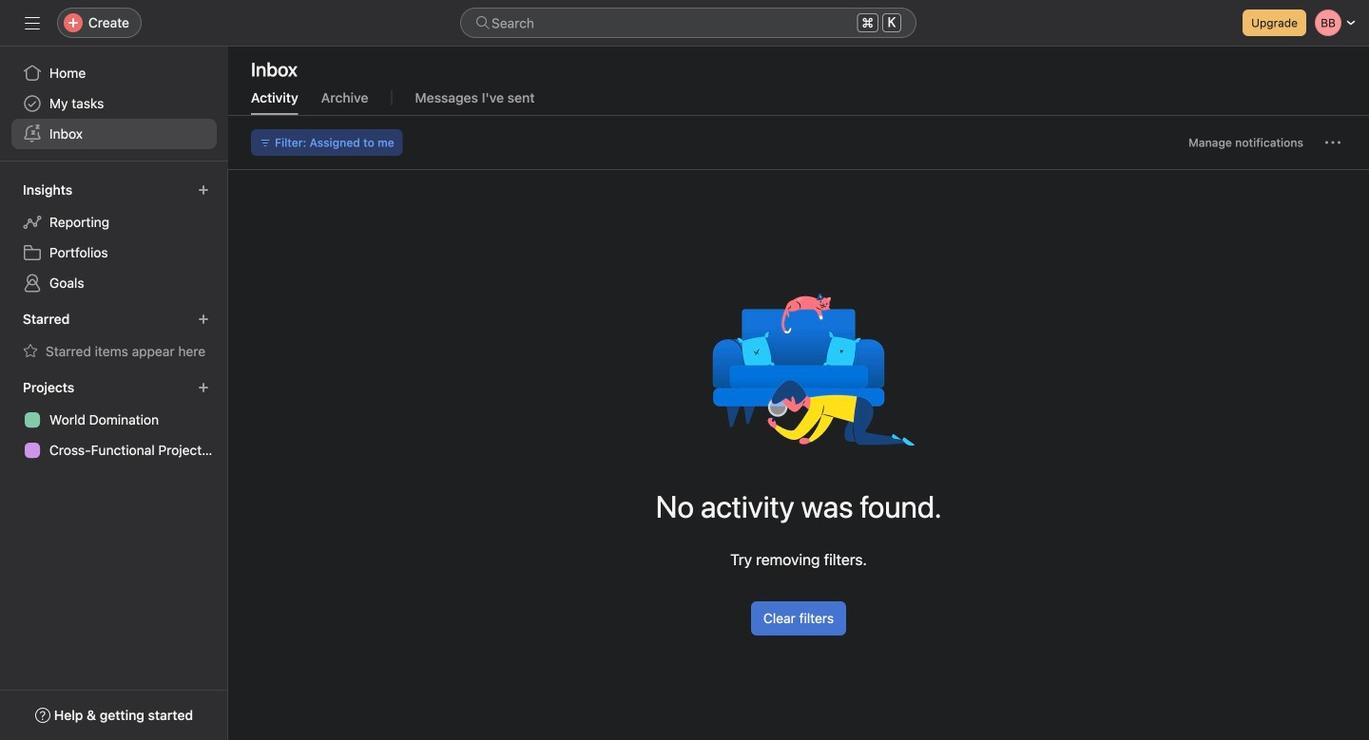 Task type: vqa. For each thing, say whether or not it's contained in the screenshot.
Global element
yes



Task type: describe. For each thing, give the bounding box(es) containing it.
global element
[[0, 47, 228, 161]]

starred element
[[0, 302, 228, 371]]

hide sidebar image
[[25, 15, 40, 30]]

new project or portfolio image
[[198, 382, 209, 394]]

insights element
[[0, 173, 228, 302]]

Search tasks, projects, and more text field
[[460, 8, 917, 38]]

more actions image
[[1325, 135, 1341, 150]]



Task type: locate. For each thing, give the bounding box(es) containing it.
add items to starred image
[[198, 314, 209, 325]]

new insights image
[[198, 184, 209, 196]]

projects element
[[0, 371, 228, 470]]

None field
[[460, 8, 917, 38]]



